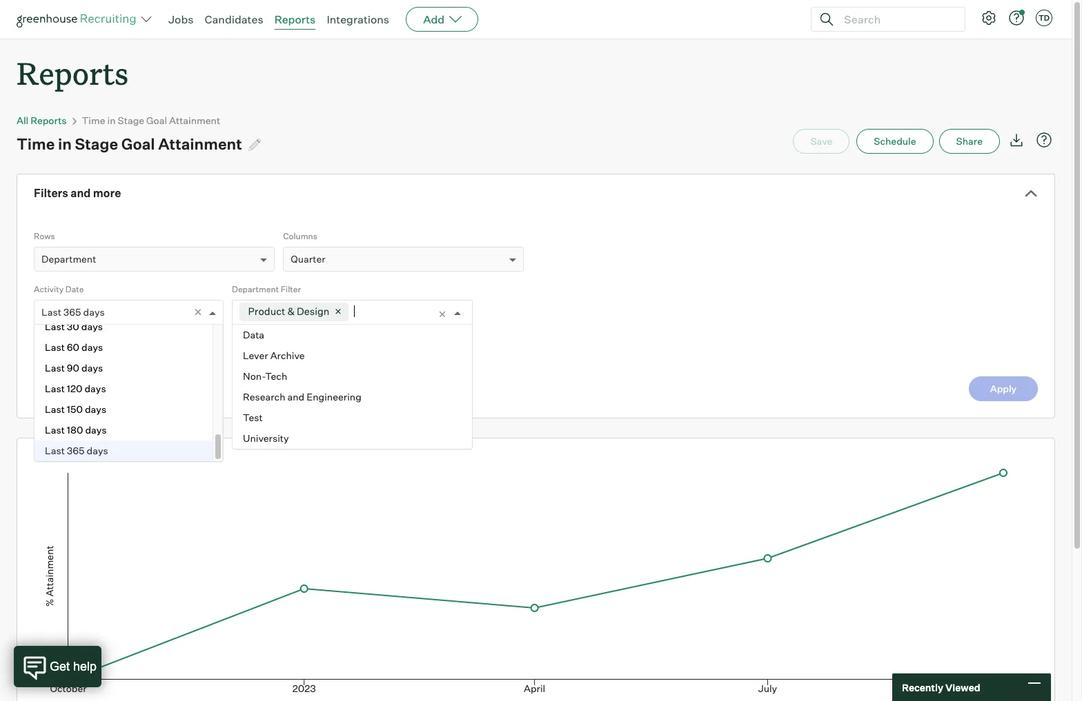 Task type: describe. For each thing, give the bounding box(es) containing it.
non-tech
[[243, 371, 287, 382]]

days for 'last 120 days' option
[[85, 383, 106, 395]]

last 30 days
[[45, 321, 103, 333]]

for
[[157, 330, 169, 342]]

last 120 days
[[45, 383, 106, 395]]

integrations link
[[327, 12, 389, 26]]

last 60 days option
[[35, 338, 213, 358]]

recently viewed
[[902, 682, 980, 694]]

1 vertical spatial attainment
[[158, 135, 242, 153]]

Search text field
[[840, 9, 952, 29]]

quarter option
[[291, 253, 326, 265]]

last 120 days option
[[35, 379, 213, 400]]

0 horizontal spatial in
[[58, 135, 72, 153]]

0 vertical spatial attainment
[[169, 115, 220, 126]]

schedule button
[[857, 129, 933, 154]]

0 vertical spatial 365
[[63, 307, 81, 318]]

days for last 30 days option
[[81, 321, 103, 333]]

schedule
[[874, 135, 916, 147]]

0 vertical spatial in
[[107, 115, 116, 126]]

days for last 150 days option
[[85, 404, 106, 416]]

add button
[[406, 7, 478, 32]]

share
[[956, 135, 983, 147]]

clear all image
[[438, 310, 447, 320]]

2 vertical spatial 365
[[67, 445, 85, 457]]

0 vertical spatial last 365 days option
[[41, 307, 105, 318]]

last for last 30 days option
[[45, 321, 65, 333]]

rows
[[34, 231, 55, 242]]

days up the is
[[83, 307, 105, 318]]

lever archive
[[243, 350, 305, 362]]

1 vertical spatial reports
[[17, 52, 128, 93]]

jobs link
[[168, 12, 194, 26]]

research and engineering option
[[233, 387, 472, 408]]

0 vertical spatial time in stage goal attainment
[[82, 115, 220, 126]]

last 180 days option
[[35, 420, 213, 441]]

and for filters
[[71, 186, 91, 200]]

last for last 60 days option
[[45, 342, 65, 353]]

last for "last 180 days" option
[[45, 425, 65, 436]]

150
[[67, 404, 83, 416]]

60
[[67, 342, 79, 353]]

last down activity
[[41, 307, 61, 318]]

list box containing data
[[233, 325, 472, 449]]

1 vertical spatial stage
[[75, 135, 118, 153]]

the
[[171, 330, 186, 342]]

activity
[[34, 284, 64, 295]]

date
[[65, 284, 84, 295]]

save and schedule this report to revisit it! element
[[793, 129, 857, 154]]

last 180 days
[[45, 425, 107, 436]]

filters
[[34, 186, 68, 200]]

time in stage goal attainment link
[[82, 115, 220, 126]]

last 90 days
[[45, 362, 103, 374]]

more
[[93, 186, 121, 200]]

last 150 days option
[[35, 400, 213, 420]]

tech
[[265, 371, 287, 382]]

clear all element
[[434, 301, 454, 324]]

department filter
[[232, 284, 301, 295]]

archive
[[270, 350, 305, 362]]

365 inside the goals data is only available for the last 365 days
[[34, 344, 52, 355]]

last 150 days
[[45, 404, 106, 416]]

data option
[[233, 325, 472, 346]]

all reports link
[[17, 115, 67, 126]]

0 vertical spatial time
[[82, 115, 105, 126]]

2 vertical spatial reports
[[31, 115, 67, 126]]

goals data is only available for the last 365 days
[[34, 330, 204, 355]]



Task type: locate. For each thing, give the bounding box(es) containing it.
days inside the goals data is only available for the last 365 days
[[54, 344, 75, 355]]

last 365 days option up 30
[[41, 307, 105, 318]]

365 down "last 180 days"
[[67, 445, 85, 457]]

1 vertical spatial time in stage goal attainment
[[17, 135, 242, 153]]

last 365 days down "last 180 days"
[[45, 445, 108, 457]]

days inside last 150 days option
[[85, 404, 106, 416]]

last left '150'
[[45, 404, 65, 416]]

last left 60
[[45, 342, 65, 353]]

120
[[67, 383, 82, 395]]

candidates link
[[205, 12, 263, 26]]

time in stage goal attainment
[[82, 115, 220, 126], [17, 135, 242, 153]]

last for last 150 days option
[[45, 404, 65, 416]]

last 365 days
[[41, 307, 105, 318], [45, 445, 108, 457]]

days right '150'
[[85, 404, 106, 416]]

time down all reports link
[[17, 135, 55, 153]]

last for 'last 120 days' option
[[45, 383, 65, 395]]

share button
[[939, 129, 1000, 154]]

filter
[[281, 284, 301, 295]]

0 horizontal spatial and
[[71, 186, 91, 200]]

1 vertical spatial in
[[58, 135, 72, 153]]

days inside last 60 days option
[[82, 342, 103, 353]]

add
[[423, 12, 445, 26]]

last for last 90 days option
[[45, 362, 65, 374]]

0 horizontal spatial time
[[17, 135, 55, 153]]

30
[[67, 321, 79, 333]]

days down data
[[54, 344, 75, 355]]

download image
[[1008, 132, 1025, 148]]

engineering
[[307, 391, 361, 403]]

candidates
[[205, 12, 263, 26]]

last
[[188, 330, 204, 342]]

last
[[41, 307, 61, 318], [45, 321, 65, 333], [45, 342, 65, 353], [45, 362, 65, 374], [45, 383, 65, 395], [45, 404, 65, 416], [45, 425, 65, 436], [45, 445, 65, 457]]

×
[[194, 304, 202, 319]]

viewed
[[945, 682, 980, 694]]

reports right candidates link
[[274, 12, 316, 26]]

non-tech option
[[233, 367, 472, 387]]

test
[[243, 412, 263, 424]]

1 horizontal spatial time
[[82, 115, 105, 126]]

research and engineering
[[243, 391, 361, 403]]

xychart image
[[34, 439, 1038, 702]]

available
[[115, 330, 155, 342]]

180
[[67, 425, 83, 436]]

and right research
[[287, 391, 304, 403]]

in
[[107, 115, 116, 126], [58, 135, 72, 153]]

university
[[243, 433, 289, 445]]

goal
[[146, 115, 167, 126], [121, 135, 155, 153]]

department up date
[[41, 253, 96, 265]]

non-
[[243, 371, 265, 382]]

last left the 90
[[45, 362, 65, 374]]

days for last 90 days option
[[82, 362, 103, 374]]

reports down greenhouse recruiting image
[[17, 52, 128, 93]]

all
[[17, 115, 28, 126]]

activity date
[[34, 284, 84, 295]]

only
[[93, 330, 113, 342]]

days right 30
[[81, 321, 103, 333]]

department
[[41, 253, 96, 265], [232, 284, 279, 295]]

product
[[248, 305, 285, 318]]

365
[[63, 307, 81, 318], [34, 344, 52, 355], [67, 445, 85, 457]]

td button
[[1036, 10, 1052, 26]]

last left 120
[[45, 383, 65, 395]]

last 365 days option
[[41, 307, 105, 318], [35, 441, 213, 462]]

department for department filter
[[232, 284, 279, 295]]

1 vertical spatial last 365 days
[[45, 445, 108, 457]]

1 horizontal spatial and
[[287, 391, 304, 403]]

and for research
[[287, 391, 304, 403]]

greenhouse recruiting image
[[17, 11, 141, 28]]

1 vertical spatial and
[[287, 391, 304, 403]]

jobs
[[168, 12, 194, 26]]

90
[[67, 362, 79, 374]]

365 up 30
[[63, 307, 81, 318]]

days inside "last 180 days" option
[[85, 425, 107, 436]]

department option
[[41, 253, 96, 265]]

None field
[[35, 301, 48, 324], [354, 303, 357, 320], [35, 301, 48, 324], [354, 303, 357, 320]]

time
[[82, 115, 105, 126], [17, 135, 55, 153]]

days right the 90
[[82, 362, 103, 374]]

goals
[[34, 330, 59, 342]]

days inside 'last 120 days' option
[[85, 383, 106, 395]]

last 90 days option
[[35, 358, 213, 379]]

attainment
[[169, 115, 220, 126], [158, 135, 242, 153]]

days inside last 90 days option
[[82, 362, 103, 374]]

1 vertical spatial 365
[[34, 344, 52, 355]]

days for last 60 days option
[[82, 342, 103, 353]]

filters and more
[[34, 186, 121, 200]]

days inside last 30 days option
[[81, 321, 103, 333]]

0 vertical spatial and
[[71, 186, 91, 200]]

0 vertical spatial department
[[41, 253, 96, 265]]

td button
[[1033, 7, 1055, 29]]

configure image
[[981, 10, 997, 26]]

and inside option
[[287, 391, 304, 403]]

reports link
[[274, 12, 316, 26]]

and
[[71, 186, 91, 200], [287, 391, 304, 403]]

last 365 days up 30
[[41, 307, 105, 318]]

last left 30
[[45, 321, 65, 333]]

integrations
[[327, 12, 389, 26]]

last 60 days
[[45, 342, 103, 353]]

365 down goals
[[34, 344, 52, 355]]

is
[[84, 330, 91, 342]]

last 30 days option
[[35, 317, 213, 338]]

recently
[[902, 682, 943, 694]]

td
[[1038, 13, 1050, 23]]

lever
[[243, 350, 268, 362]]

1 vertical spatial goal
[[121, 135, 155, 153]]

days
[[83, 307, 105, 318], [81, 321, 103, 333], [82, 342, 103, 353], [54, 344, 75, 355], [82, 362, 103, 374], [85, 383, 106, 395], [85, 404, 106, 416], [85, 425, 107, 436], [87, 445, 108, 457]]

product & design
[[248, 305, 329, 318]]

reports right all
[[31, 115, 67, 126]]

design
[[297, 305, 329, 318]]

department up product
[[232, 284, 279, 295]]

faq image
[[1036, 132, 1052, 148]]

university option
[[233, 429, 472, 449]]

list box
[[233, 325, 472, 449]]

1 vertical spatial time
[[17, 135, 55, 153]]

days right 60
[[82, 342, 103, 353]]

days for "last 180 days" option
[[85, 425, 107, 436]]

days right the 180
[[85, 425, 107, 436]]

all reports
[[17, 115, 67, 126]]

data
[[243, 329, 264, 341]]

department for department
[[41, 253, 96, 265]]

columns
[[283, 231, 317, 242]]

last left the 180
[[45, 425, 65, 436]]

reports
[[274, 12, 316, 26], [17, 52, 128, 93], [31, 115, 67, 126]]

1 horizontal spatial in
[[107, 115, 116, 126]]

test option
[[233, 408, 472, 429]]

quarter
[[291, 253, 326, 265]]

last 365 days option down last 150 days option
[[35, 441, 213, 462]]

days right 120
[[85, 383, 106, 395]]

0 horizontal spatial department
[[41, 253, 96, 265]]

0 vertical spatial goal
[[146, 115, 167, 126]]

lever archive option
[[233, 346, 472, 367]]

1 horizontal spatial department
[[232, 284, 279, 295]]

1 vertical spatial department
[[232, 284, 279, 295]]

last down "last 180 days"
[[45, 445, 65, 457]]

and left more
[[71, 186, 91, 200]]

&
[[287, 305, 295, 318]]

stage
[[118, 115, 144, 126], [75, 135, 118, 153]]

research
[[243, 391, 285, 403]]

data
[[62, 330, 82, 342]]

0 vertical spatial last 365 days
[[41, 307, 105, 318]]

days down "last 180 days"
[[87, 445, 108, 457]]

time right all reports link
[[82, 115, 105, 126]]

0 vertical spatial stage
[[118, 115, 144, 126]]

0 vertical spatial reports
[[274, 12, 316, 26]]

1 vertical spatial last 365 days option
[[35, 441, 213, 462]]



Task type: vqa. For each thing, say whether or not it's contained in the screenshot.
the is
yes



